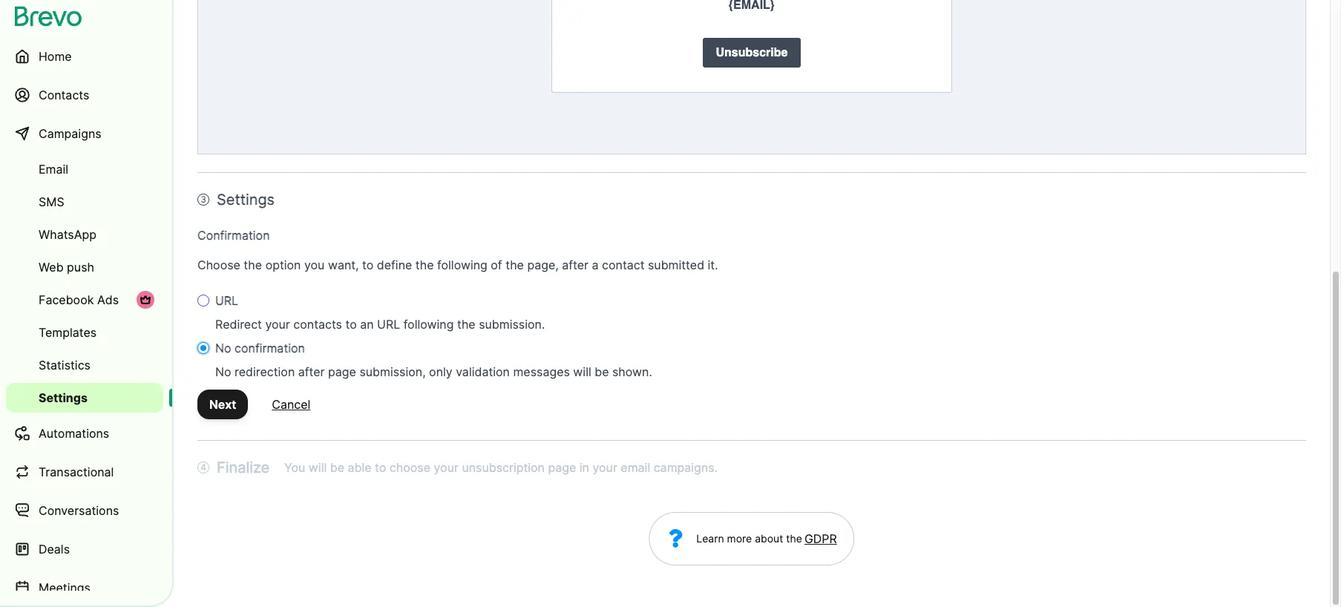 Task type: describe. For each thing, give the bounding box(es) containing it.
no for no redirection after page submission, only validation messages will be shown.
[[215, 365, 231, 379]]

able
[[348, 460, 372, 475]]

deals
[[39, 542, 70, 557]]

3
[[201, 194, 206, 205]]

facebook ads
[[39, 292, 119, 307]]

whatsapp
[[39, 227, 97, 242]]

the left option
[[244, 258, 262, 272]]

learn more about the gdpr
[[697, 532, 837, 546]]

redirect your contacts to an url following the submission.
[[215, 317, 545, 332]]

1 vertical spatial page
[[548, 460, 576, 475]]

validation
[[456, 365, 510, 379]]

no confirmation
[[215, 341, 305, 356]]

left___rvooi image
[[140, 294, 151, 306]]

0 horizontal spatial to
[[346, 317, 357, 332]]

contact
[[602, 258, 645, 272]]

want,
[[328, 258, 359, 272]]

choose
[[197, 258, 240, 272]]

confirmation
[[235, 341, 305, 356]]

push
[[67, 260, 94, 275]]

only
[[429, 365, 453, 379]]

the right of
[[506, 258, 524, 272]]

0 vertical spatial url
[[215, 293, 238, 308]]

choose the option you want, to define the following of the page, after a contact submitted it.
[[197, 258, 718, 272]]

an
[[360, 317, 374, 332]]

next
[[209, 397, 236, 412]]

1 vertical spatial url
[[377, 317, 400, 332]]

automations
[[39, 426, 109, 441]]

1 horizontal spatial settings
[[217, 191, 275, 209]]

in
[[580, 460, 589, 475]]

of
[[491, 258, 502, 272]]

messages
[[513, 365, 570, 379]]

about
[[755, 532, 783, 545]]

1 vertical spatial following
[[404, 317, 454, 332]]

a
[[592, 258, 599, 272]]

campaigns.
[[654, 460, 718, 475]]

finalize
[[217, 459, 270, 477]]

1 horizontal spatial to
[[362, 258, 374, 272]]

submission.
[[479, 317, 545, 332]]

shown.
[[612, 365, 652, 379]]

redirection
[[235, 365, 295, 379]]

sms
[[39, 194, 64, 209]]

whatsapp link
[[6, 220, 163, 249]]

option
[[265, 258, 301, 272]]

facebook
[[39, 292, 94, 307]]

define
[[377, 258, 412, 272]]

1 horizontal spatial your
[[434, 460, 459, 475]]

deals link
[[6, 532, 163, 567]]

0 horizontal spatial your
[[265, 317, 290, 332]]

0 vertical spatial be
[[595, 365, 609, 379]]

web push
[[39, 260, 94, 275]]



Task type: vqa. For each thing, say whether or not it's contained in the screenshot.
Meetings at left
yes



Task type: locate. For each thing, give the bounding box(es) containing it.
0 vertical spatial following
[[437, 258, 488, 272]]

transactional
[[39, 465, 114, 480]]

the
[[244, 258, 262, 272], [416, 258, 434, 272], [506, 258, 524, 272], [457, 317, 476, 332], [786, 532, 802, 545]]

conversations
[[39, 503, 119, 518]]

more
[[727, 532, 752, 545]]

templates
[[39, 325, 97, 340]]

0 vertical spatial to
[[362, 258, 374, 272]]

page
[[328, 365, 356, 379], [548, 460, 576, 475]]

you will be able to choose your unsubscription page in your email campaigns.
[[284, 460, 718, 475]]

1 vertical spatial no
[[215, 365, 231, 379]]

your right in
[[593, 460, 618, 475]]

cancel
[[272, 397, 311, 412]]

settings link
[[6, 383, 163, 413]]

to right "want,"
[[362, 258, 374, 272]]

gdpr link
[[802, 530, 837, 548]]

be
[[595, 365, 609, 379], [330, 460, 344, 475]]

page left in
[[548, 460, 576, 475]]

no
[[215, 341, 231, 356], [215, 365, 231, 379]]

be left shown.
[[595, 365, 609, 379]]

contacts
[[293, 317, 342, 332]]

2 horizontal spatial your
[[593, 460, 618, 475]]

campaigns
[[39, 126, 101, 141]]

the right the about
[[786, 532, 802, 545]]

2 vertical spatial to
[[375, 460, 386, 475]]

submitted
[[648, 258, 705, 272]]

will right 'messages' in the left bottom of the page
[[573, 365, 591, 379]]

to left an
[[346, 317, 357, 332]]

no up next
[[215, 365, 231, 379]]

after left a
[[562, 258, 589, 272]]

the left submission.
[[457, 317, 476, 332]]

submission,
[[360, 365, 426, 379]]

following up no redirection after page submission, only validation messages will be shown.
[[404, 317, 454, 332]]

settings down "statistics" at the left bottom
[[39, 390, 88, 405]]

templates link
[[6, 318, 163, 347]]

home link
[[6, 39, 163, 74]]

sms link
[[6, 187, 163, 217]]

1 vertical spatial after
[[298, 365, 325, 379]]

campaigns link
[[6, 116, 163, 151]]

the right define
[[416, 258, 434, 272]]

1 vertical spatial settings
[[39, 390, 88, 405]]

no redirection after page submission, only validation messages will be shown.
[[215, 365, 652, 379]]

ads
[[97, 292, 119, 307]]

1 vertical spatial be
[[330, 460, 344, 475]]

url up the redirect
[[215, 293, 238, 308]]

0 vertical spatial no
[[215, 341, 231, 356]]

your right choose
[[434, 460, 459, 475]]

meetings link
[[6, 570, 163, 606]]

contacts
[[39, 88, 89, 102]]

0 horizontal spatial will
[[309, 460, 327, 475]]

home
[[39, 49, 72, 64]]

1 horizontal spatial will
[[573, 365, 591, 379]]

1 vertical spatial will
[[309, 460, 327, 475]]

web
[[39, 260, 64, 275]]

page,
[[527, 258, 559, 272]]

4
[[201, 462, 206, 473]]

you
[[304, 258, 325, 272]]

2 no from the top
[[215, 365, 231, 379]]

no down the redirect
[[215, 341, 231, 356]]

0 horizontal spatial settings
[[39, 390, 88, 405]]

page left submission,
[[328, 365, 356, 379]]

0 horizontal spatial after
[[298, 365, 325, 379]]

cancel button
[[272, 396, 311, 413]]

1 horizontal spatial after
[[562, 258, 589, 272]]

email link
[[6, 154, 163, 184]]

after up cancel button
[[298, 365, 325, 379]]

be left able
[[330, 460, 344, 475]]

url right an
[[377, 317, 400, 332]]

0 vertical spatial will
[[573, 365, 591, 379]]

unsubscription
[[462, 460, 545, 475]]

learn
[[697, 532, 724, 545]]

confirmation
[[197, 228, 270, 243]]

1 horizontal spatial url
[[377, 317, 400, 332]]

email
[[621, 460, 650, 475]]

you
[[284, 460, 305, 475]]

statistics
[[39, 358, 91, 373]]

email
[[39, 162, 68, 177]]

1 horizontal spatial page
[[548, 460, 576, 475]]

unsubscribe
[[716, 46, 788, 59]]

0 vertical spatial settings
[[217, 191, 275, 209]]

1 no from the top
[[215, 341, 231, 356]]

settings
[[217, 191, 275, 209], [39, 390, 88, 405]]

conversations link
[[6, 493, 163, 529]]

web push link
[[6, 252, 163, 282]]

your up confirmation
[[265, 317, 290, 332]]

0 vertical spatial page
[[328, 365, 356, 379]]

the inside learn more about the gdpr
[[786, 532, 802, 545]]

your
[[265, 317, 290, 332], [434, 460, 459, 475], [593, 460, 618, 475]]

settings up the confirmation at the left of the page
[[217, 191, 275, 209]]

statistics link
[[6, 350, 163, 380]]

following left of
[[437, 258, 488, 272]]

following
[[437, 258, 488, 272], [404, 317, 454, 332]]

0 horizontal spatial page
[[328, 365, 356, 379]]

gdpr
[[805, 532, 837, 546]]

after
[[562, 258, 589, 272], [298, 365, 325, 379]]

to
[[362, 258, 374, 272], [346, 317, 357, 332], [375, 460, 386, 475]]

meetings
[[39, 581, 91, 595]]

2 horizontal spatial to
[[375, 460, 386, 475]]

0 horizontal spatial be
[[330, 460, 344, 475]]

transactional link
[[6, 454, 163, 490]]

no for no confirmation
[[215, 341, 231, 356]]

automations link
[[6, 416, 163, 451]]

redirect
[[215, 317, 262, 332]]

will right you
[[309, 460, 327, 475]]

to right able
[[375, 460, 386, 475]]

1 vertical spatial to
[[346, 317, 357, 332]]

it.
[[708, 258, 718, 272]]

contacts link
[[6, 77, 163, 113]]

1 horizontal spatial be
[[595, 365, 609, 379]]

choose
[[390, 460, 431, 475]]

0 vertical spatial after
[[562, 258, 589, 272]]

0 horizontal spatial url
[[215, 293, 238, 308]]

url
[[215, 293, 238, 308], [377, 317, 400, 332]]

will
[[573, 365, 591, 379], [309, 460, 327, 475]]

next button
[[197, 390, 248, 419]]

facebook ads link
[[6, 285, 163, 315]]



